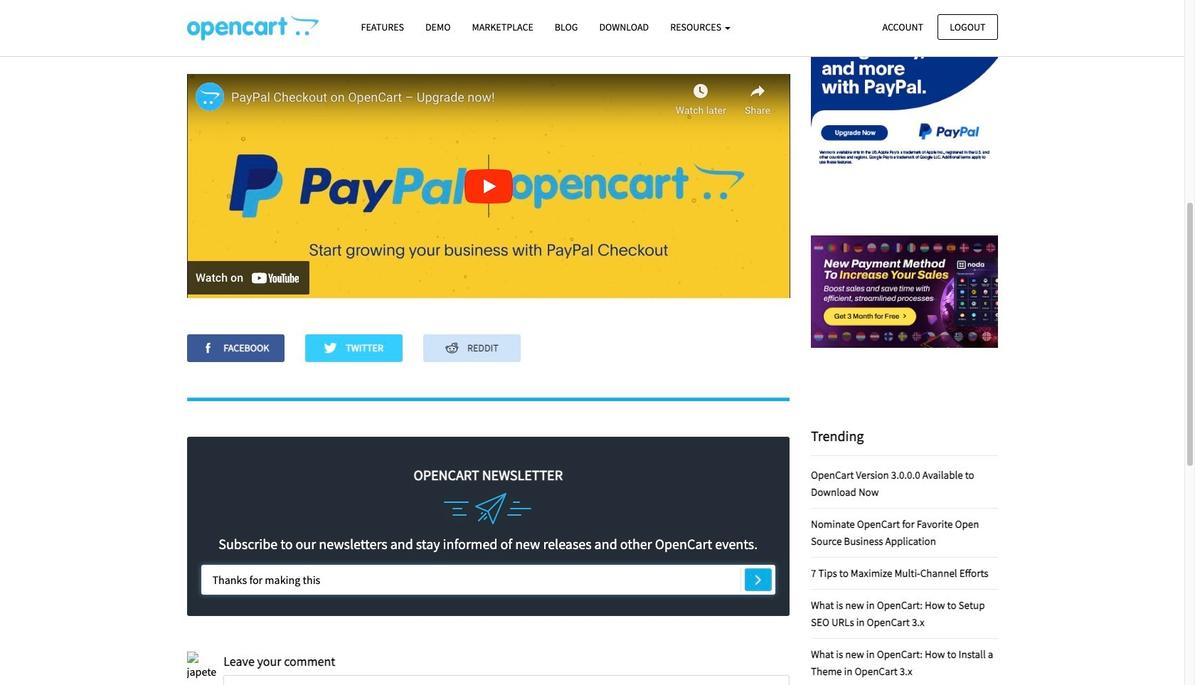 Task type: describe. For each thing, give the bounding box(es) containing it.
noda image
[[811, 198, 998, 385]]

Enter your email text field
[[201, 565, 776, 595]]

Write your comment here... text field
[[224, 676, 790, 685]]

social reddit image
[[446, 342, 466, 355]]

paypal blog image
[[811, 0, 998, 184]]

social twitter image
[[324, 342, 344, 355]]



Task type: vqa. For each thing, say whether or not it's contained in the screenshot.
Paypal Blog Image
yes



Task type: locate. For each thing, give the bounding box(es) containing it.
paypal checkout on opencart – upgrade now! image
[[187, 15, 319, 41]]

social facebook image
[[202, 342, 222, 355]]

japete image
[[187, 652, 217, 681]]

angle right image
[[756, 571, 762, 588]]



